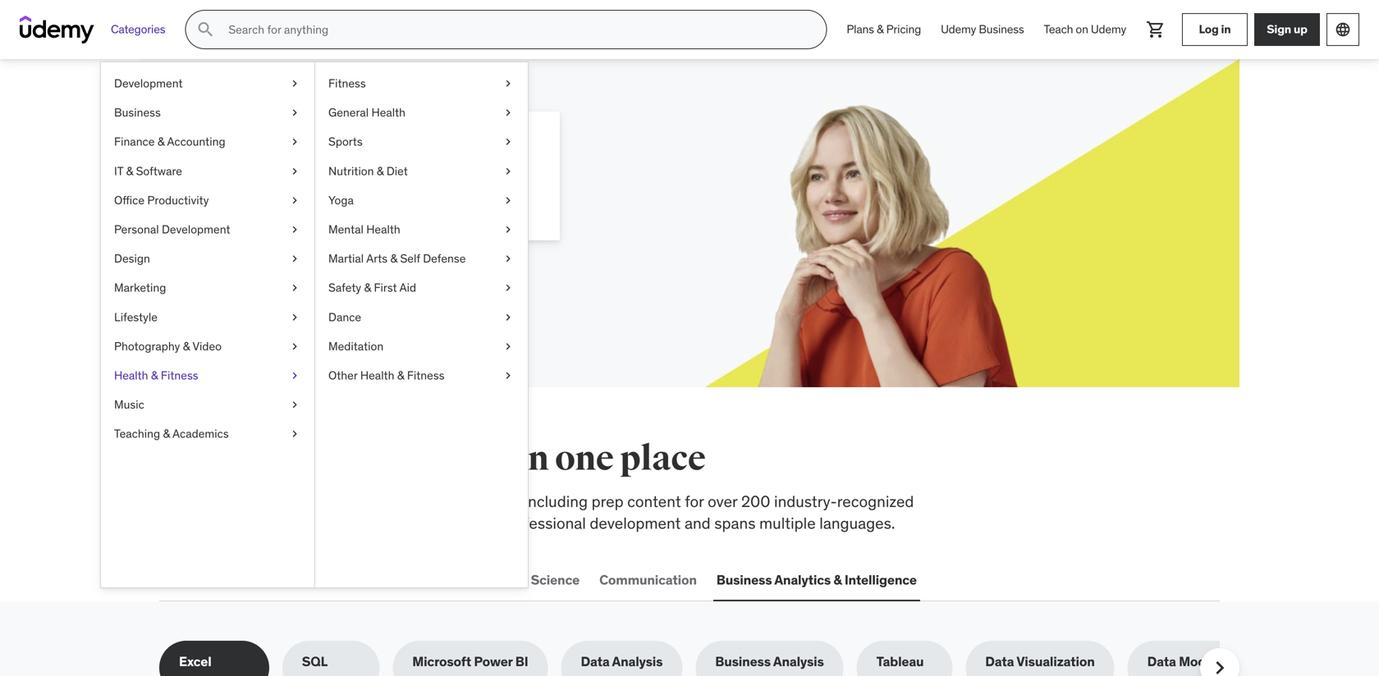 Task type: locate. For each thing, give the bounding box(es) containing it.
&
[[877, 22, 884, 37], [157, 134, 165, 149], [126, 164, 133, 178], [377, 164, 384, 178], [390, 251, 397, 266], [364, 280, 371, 295], [183, 339, 190, 354], [151, 368, 158, 383], [397, 368, 404, 383], [163, 427, 170, 441], [834, 572, 842, 589]]

with
[[349, 171, 374, 188]]

udemy business
[[941, 22, 1024, 37]]

nutrition & diet
[[328, 164, 408, 178]]

xsmall image inside health & fitness link
[[288, 368, 301, 384]]

critical
[[225, 492, 272, 511]]

it for it certifications
[[295, 572, 306, 589]]

course.
[[387, 171, 430, 188]]

data right bi
[[581, 654, 610, 670]]

safety
[[328, 280, 361, 295]]

xsmall image for marketing
[[288, 280, 301, 296]]

1 vertical spatial for
[[685, 492, 704, 511]]

photography
[[114, 339, 180, 354]]

your up "through"
[[266, 171, 291, 188]]

0 vertical spatial for
[[297, 131, 335, 165]]

1 analysis from the left
[[612, 654, 663, 670]]

catalog
[[284, 514, 336, 533]]

1 vertical spatial skills
[[351, 492, 386, 511]]

for up the potential
[[297, 131, 335, 165]]

health right general
[[371, 105, 406, 120]]

1 horizontal spatial in
[[1221, 22, 1231, 37]]

xsmall image inside photography & video link
[[288, 338, 301, 355]]

0 vertical spatial development
[[114, 76, 183, 91]]

xsmall image for general health
[[502, 105, 515, 121]]

xsmall image inside it & software link
[[288, 163, 301, 179]]

log in
[[1199, 22, 1231, 37]]

data left visualization
[[985, 654, 1014, 670]]

it up office
[[114, 164, 123, 178]]

fitness down photography & video
[[161, 368, 198, 383]]

video
[[192, 339, 222, 354]]

sign up link
[[1254, 13, 1320, 46]]

in up 'including'
[[517, 438, 549, 480]]

xsmall image inside design 'link'
[[288, 251, 301, 267]]

1 vertical spatial it
[[295, 572, 306, 589]]

multiple
[[759, 514, 816, 533]]

arts
[[366, 251, 388, 266]]

& right analytics
[[834, 572, 842, 589]]

bi
[[515, 654, 528, 670]]

0 horizontal spatial in
[[517, 438, 549, 480]]

xsmall image for other health & fitness
[[502, 368, 515, 384]]

potential
[[294, 171, 346, 188]]

industry-
[[774, 492, 837, 511]]

xsmall image inside music link
[[288, 397, 301, 413]]

development right web
[[193, 572, 275, 589]]

udemy right pricing
[[941, 22, 976, 37]]

xsmall image
[[288, 76, 301, 92], [502, 105, 515, 121], [502, 134, 515, 150], [502, 163, 515, 179], [288, 222, 301, 238], [502, 222, 515, 238], [288, 251, 301, 267], [288, 280, 301, 296], [502, 280, 515, 296], [502, 338, 515, 355]]

a
[[377, 171, 384, 188]]

sports link
[[315, 127, 528, 157]]

skills up the "supports"
[[351, 492, 386, 511]]

nutrition
[[328, 164, 374, 178]]

data for data analysis
[[581, 654, 610, 670]]

xsmall image inside meditation link
[[502, 338, 515, 355]]

xsmall image for safety & first aid
[[502, 280, 515, 296]]

health for general health
[[371, 105, 406, 120]]

office
[[114, 193, 144, 208]]

skills
[[272, 438, 361, 480], [351, 492, 386, 511]]

data science button
[[496, 561, 583, 600]]

sign
[[1267, 22, 1291, 37]]

it & software
[[114, 164, 182, 178]]

0 vertical spatial in
[[1221, 22, 1231, 37]]

xsmall image for mental health
[[502, 222, 515, 238]]

for inside covering critical workplace skills to technical topics, including prep content for over 200 industry-recognized certifications, our catalog supports well-rounded professional development and spans multiple languages.
[[685, 492, 704, 511]]

xsmall image inside the personal development link
[[288, 222, 301, 238]]

photography & video link
[[101, 332, 314, 361]]

& down meditation link
[[397, 368, 404, 383]]

sql
[[302, 654, 328, 670]]

0 horizontal spatial fitness
[[161, 368, 198, 383]]

xsmall image for office productivity
[[288, 192, 301, 208]]

skills up workplace
[[272, 438, 361, 480]]

xsmall image inside safety & first aid link
[[502, 280, 515, 296]]

15.
[[337, 190, 353, 206]]

& inside button
[[834, 572, 842, 589]]

xsmall image inside general health link
[[502, 105, 515, 121]]

development inside button
[[193, 572, 275, 589]]

0 vertical spatial skills
[[272, 438, 361, 480]]

microsoft power bi
[[412, 654, 528, 670]]

business for business analysis
[[715, 654, 771, 670]]

xsmall image for martial arts & self defense
[[502, 251, 515, 267]]

academics
[[173, 427, 229, 441]]

on
[[1076, 22, 1088, 37]]

xsmall image inside 'development' link
[[288, 76, 301, 92]]

xsmall image inside teaching & academics "link"
[[288, 426, 301, 442]]

xsmall image inside finance & accounting link
[[288, 134, 301, 150]]

2 horizontal spatial fitness
[[407, 368, 445, 383]]

1 vertical spatial development
[[162, 222, 230, 237]]

sports
[[328, 134, 363, 149]]

xsmall image inside mental health link
[[502, 222, 515, 238]]

data inside button
[[499, 572, 528, 589]]

xsmall image for dance
[[502, 309, 515, 325]]

communication button
[[596, 561, 700, 600]]

xsmall image inside office productivity link
[[288, 192, 301, 208]]

nutrition & diet link
[[315, 157, 528, 186]]

it inside it & software link
[[114, 164, 123, 178]]

xsmall image for yoga
[[502, 192, 515, 208]]

& left first
[[364, 280, 371, 295]]

0 horizontal spatial for
[[297, 131, 335, 165]]

skills for your future expand your potential with a course. starting at just $12.99 through dec 15.
[[218, 131, 520, 206]]

business for business analytics & intelligence
[[716, 572, 772, 589]]

xsmall image inside lifestyle link
[[288, 309, 301, 325]]

finance
[[114, 134, 155, 149]]

general
[[328, 105, 369, 120]]

Search for anything text field
[[225, 16, 806, 44]]

& right finance at the top left of page
[[157, 134, 165, 149]]

photography & video
[[114, 339, 222, 354]]

development down office productivity link
[[162, 222, 230, 237]]

xsmall image inside 'yoga' link
[[502, 192, 515, 208]]

1 vertical spatial in
[[517, 438, 549, 480]]

health for mental health
[[366, 222, 400, 237]]

& for pricing
[[877, 22, 884, 37]]

& left video
[[183, 339, 190, 354]]

martial arts & self defense link
[[315, 244, 528, 273]]

0 horizontal spatial udemy
[[941, 22, 976, 37]]

& right teaching
[[163, 427, 170, 441]]

teaching
[[114, 427, 160, 441]]

analysis for data analysis
[[612, 654, 663, 670]]

0 vertical spatial it
[[114, 164, 123, 178]]

1 vertical spatial your
[[266, 171, 291, 188]]

xsmall image
[[502, 76, 515, 92], [288, 105, 301, 121], [288, 134, 301, 150], [288, 163, 301, 179], [288, 192, 301, 208], [502, 192, 515, 208], [502, 251, 515, 267], [288, 309, 301, 325], [502, 309, 515, 325], [288, 338, 301, 355], [288, 368, 301, 384], [502, 368, 515, 384], [288, 397, 301, 413], [288, 426, 301, 442]]

certifications,
[[159, 514, 254, 533]]

finance & accounting link
[[101, 127, 314, 157]]

health & fitness link
[[101, 361, 314, 390]]

skills inside covering critical workplace skills to technical topics, including prep content for over 200 industry-recognized certifications, our catalog supports well-rounded professional development and spans multiple languages.
[[351, 492, 386, 511]]

general health link
[[315, 98, 528, 127]]

1 horizontal spatial for
[[685, 492, 704, 511]]

data left "modeling"
[[1147, 654, 1176, 670]]

2 analysis from the left
[[773, 654, 824, 670]]

in right log
[[1221, 22, 1231, 37]]

mental
[[328, 222, 364, 237]]

business inside button
[[716, 572, 772, 589]]

& down photography
[[151, 368, 158, 383]]

2 udemy from the left
[[1091, 22, 1126, 37]]

your up with at the top of page
[[340, 131, 400, 165]]

xsmall image for lifestyle
[[288, 309, 301, 325]]

prep
[[592, 492, 624, 511]]

first
[[374, 280, 397, 295]]

xsmall image inside martial arts & self defense 'link'
[[502, 251, 515, 267]]

safety & first aid link
[[315, 273, 528, 303]]

xsmall image inside other health & fitness "link"
[[502, 368, 515, 384]]

web development
[[163, 572, 275, 589]]

for inside 'skills for your future expand your potential with a course. starting at just $12.99 through dec 15.'
[[297, 131, 335, 165]]

xsmall image for finance & accounting
[[288, 134, 301, 150]]

& right 'plans'
[[877, 22, 884, 37]]

1 horizontal spatial your
[[340, 131, 400, 165]]

xsmall image for meditation
[[502, 338, 515, 355]]

health right the other on the bottom of the page
[[360, 368, 394, 383]]

xsmall image inside fitness "link"
[[502, 76, 515, 92]]

development
[[114, 76, 183, 91], [162, 222, 230, 237], [193, 572, 275, 589]]

xsmall image for design
[[288, 251, 301, 267]]

fitness up general
[[328, 76, 366, 91]]

xsmall image inside dance "link"
[[502, 309, 515, 325]]

development for web
[[193, 572, 275, 589]]

& for software
[[126, 164, 133, 178]]

fitness down meditation link
[[407, 368, 445, 383]]

& inside 'link'
[[390, 251, 397, 266]]

submit search image
[[196, 20, 215, 39]]

udemy image
[[20, 16, 94, 44]]

it left certifications
[[295, 572, 306, 589]]

accounting
[[167, 134, 225, 149]]

for up and
[[685, 492, 704, 511]]

1 horizontal spatial analysis
[[773, 654, 824, 670]]

plans & pricing
[[847, 22, 921, 37]]

it inside it certifications button
[[295, 572, 306, 589]]

yoga link
[[315, 186, 528, 215]]

& for diet
[[377, 164, 384, 178]]

udemy business link
[[931, 10, 1034, 49]]

health inside "link"
[[360, 368, 394, 383]]

2 vertical spatial development
[[193, 572, 275, 589]]

other health & fitness link
[[315, 361, 528, 390]]

xsmall image inside nutrition & diet link
[[502, 163, 515, 179]]

visualization
[[1017, 654, 1095, 670]]

& left self
[[390, 251, 397, 266]]

design
[[114, 251, 150, 266]]

& up office
[[126, 164, 133, 178]]

xsmall image inside business link
[[288, 105, 301, 121]]

microsoft
[[412, 654, 471, 670]]

science
[[531, 572, 580, 589]]

workplace
[[276, 492, 348, 511]]

1 horizontal spatial fitness
[[328, 76, 366, 91]]

dec
[[311, 190, 334, 206]]

certifications
[[309, 572, 392, 589]]

in inside 'log in' link
[[1221, 22, 1231, 37]]

development down categories dropdown button
[[114, 76, 183, 91]]

xsmall image for business
[[288, 105, 301, 121]]

business
[[979, 22, 1024, 37], [114, 105, 161, 120], [716, 572, 772, 589], [715, 654, 771, 670]]

& left diet
[[377, 164, 384, 178]]

health up arts
[[366, 222, 400, 237]]

categories button
[[101, 10, 175, 49]]

0 horizontal spatial it
[[114, 164, 123, 178]]

udemy right on on the right top
[[1091, 22, 1126, 37]]

business inside topic filters element
[[715, 654, 771, 670]]

1 horizontal spatial udemy
[[1091, 22, 1126, 37]]

at
[[484, 171, 495, 188]]

xsmall image for development
[[288, 76, 301, 92]]

business for business
[[114, 105, 161, 120]]

it
[[114, 164, 123, 178], [295, 572, 306, 589]]

business link
[[101, 98, 314, 127]]

1 horizontal spatial it
[[295, 572, 306, 589]]

0 horizontal spatial analysis
[[612, 654, 663, 670]]

music link
[[101, 390, 314, 420]]

xsmall image inside marketing link
[[288, 280, 301, 296]]

xsmall image inside sports link
[[502, 134, 515, 150]]

languages.
[[819, 514, 895, 533]]

just
[[498, 171, 520, 188]]

dance link
[[315, 303, 528, 332]]

data left science at the left
[[499, 572, 528, 589]]

log
[[1199, 22, 1219, 37]]

professional
[[501, 514, 586, 533]]



Task type: vqa. For each thing, say whether or not it's contained in the screenshot.
13.5
no



Task type: describe. For each thing, give the bounding box(es) containing it.
diet
[[387, 164, 408, 178]]

business analysis
[[715, 654, 824, 670]]

spans
[[714, 514, 756, 533]]

choose a language image
[[1335, 21, 1351, 38]]

xsmall image for sports
[[502, 134, 515, 150]]

other
[[328, 368, 358, 383]]

xsmall image for health & fitness
[[288, 368, 301, 384]]

skills
[[218, 131, 292, 165]]

office productivity link
[[101, 186, 314, 215]]

data for data modeling
[[1147, 654, 1176, 670]]

rounded
[[439, 514, 497, 533]]

software
[[136, 164, 182, 178]]

shopping cart with 0 items image
[[1146, 20, 1166, 39]]

through
[[261, 190, 307, 206]]

& for accounting
[[157, 134, 165, 149]]

business analytics & intelligence button
[[713, 561, 920, 600]]

teach on udemy
[[1044, 22, 1126, 37]]

xsmall image for teaching & academics
[[288, 426, 301, 442]]

it certifications
[[295, 572, 392, 589]]

communication
[[599, 572, 697, 589]]

web development button
[[159, 561, 278, 600]]

it & software link
[[101, 157, 314, 186]]

1 udemy from the left
[[941, 22, 976, 37]]

data modeling
[[1147, 654, 1236, 670]]

recognized
[[837, 492, 914, 511]]

plans
[[847, 22, 874, 37]]

and
[[685, 514, 711, 533]]

all the skills you need in one place
[[159, 438, 706, 480]]

leadership button
[[408, 561, 483, 600]]

covering
[[159, 492, 222, 511]]

starting
[[433, 171, 481, 188]]

need
[[432, 438, 511, 480]]

health for other health & fitness
[[360, 368, 394, 383]]

data for data science
[[499, 572, 528, 589]]

mental health link
[[315, 215, 528, 244]]

xsmall image for music
[[288, 397, 301, 413]]

power
[[474, 654, 513, 670]]

marketing
[[114, 280, 166, 295]]

xsmall image for it & software
[[288, 163, 301, 179]]

xsmall image for photography & video
[[288, 338, 301, 355]]

our
[[258, 514, 280, 533]]

dance
[[328, 310, 361, 324]]

& for video
[[183, 339, 190, 354]]

personal development link
[[101, 215, 314, 244]]

topic filters element
[[159, 641, 1256, 676]]

& for academics
[[163, 427, 170, 441]]

0 vertical spatial your
[[340, 131, 400, 165]]

next image
[[1207, 655, 1233, 676]]

modeling
[[1179, 654, 1236, 670]]

design link
[[101, 244, 314, 273]]

xsmall image for nutrition & diet
[[502, 163, 515, 179]]

plans & pricing link
[[837, 10, 931, 49]]

analysis for business analysis
[[773, 654, 824, 670]]

0 horizontal spatial your
[[266, 171, 291, 188]]

martial
[[328, 251, 364, 266]]

data science
[[499, 572, 580, 589]]

to
[[390, 492, 404, 511]]

analytics
[[774, 572, 831, 589]]

200
[[741, 492, 770, 511]]

health up music
[[114, 368, 148, 383]]

xsmall image for personal development
[[288, 222, 301, 238]]

development for personal
[[162, 222, 230, 237]]

xsmall image for fitness
[[502, 76, 515, 92]]

categories
[[111, 22, 165, 37]]

it for it & software
[[114, 164, 123, 178]]

marketing link
[[101, 273, 314, 303]]

teach on udemy link
[[1034, 10, 1136, 49]]

web
[[163, 572, 190, 589]]

it certifications button
[[291, 561, 395, 600]]

mental health
[[328, 222, 400, 237]]

music
[[114, 397, 144, 412]]

development link
[[101, 69, 314, 98]]

leadership
[[412, 572, 480, 589]]

business analytics & intelligence
[[716, 572, 917, 589]]

over
[[708, 492, 737, 511]]

one
[[555, 438, 614, 480]]

fitness link
[[315, 69, 528, 98]]

personal
[[114, 222, 159, 237]]

self
[[400, 251, 420, 266]]

other health & fitness
[[328, 368, 445, 383]]

intelligence
[[845, 572, 917, 589]]

data for data visualization
[[985, 654, 1014, 670]]

aid
[[399, 280, 416, 295]]

lifestyle
[[114, 310, 158, 324]]

personal development
[[114, 222, 230, 237]]

meditation
[[328, 339, 384, 354]]

martial arts & self defense
[[328, 251, 466, 266]]

& for first
[[364, 280, 371, 295]]

supports
[[339, 514, 401, 533]]

teach
[[1044, 22, 1073, 37]]

& for fitness
[[151, 368, 158, 383]]

well-
[[405, 514, 439, 533]]

technical
[[407, 492, 471, 511]]

excel
[[179, 654, 211, 670]]



